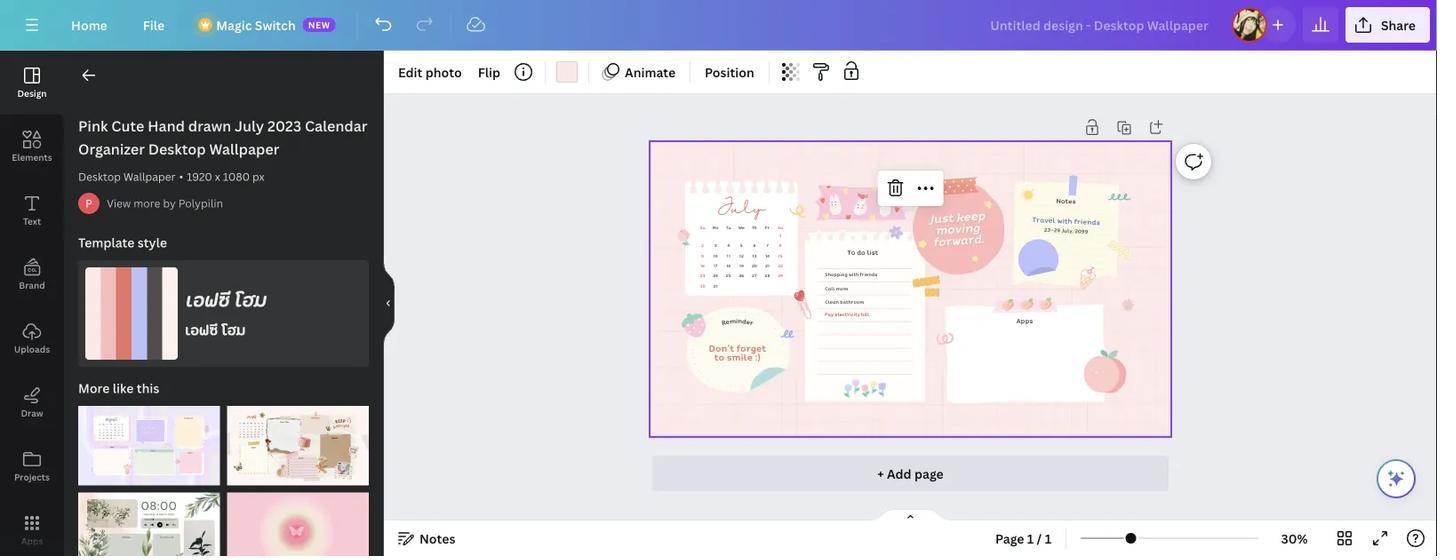Task type: describe. For each thing, give the bounding box(es) containing it.
call
[[825, 285, 835, 292]]

this
[[137, 380, 159, 397]]

1 vertical spatial โฮม
[[221, 320, 246, 341]]

view
[[107, 196, 131, 211]]

organizer
[[78, 140, 145, 159]]

purple pastel cute playful august 2023 calendar organizer desktop wallpaper group
[[78, 396, 220, 486]]

more
[[78, 380, 110, 397]]

view more by polypilin button
[[107, 195, 223, 213]]

moving
[[935, 218, 981, 239]]

r
[[749, 318, 755, 328]]

desktop wallpaper
[[78, 169, 176, 184]]

text button
[[0, 179, 64, 243]]

purple pastel cute playful august 2023 calendar organizer desktop wallpaper image
[[78, 406, 220, 486]]

by
[[163, 196, 176, 211]]

just keep moving forward.
[[928, 206, 986, 251]]

flip
[[478, 64, 501, 80]]

28
[[765, 273, 770, 279]]

with for shopping
[[849, 271, 859, 279]]

1920
[[187, 169, 212, 184]]

23
[[700, 273, 705, 279]]

pink cute hand drawn july 2023 calendar organizer desktop wallpaper
[[78, 116, 368, 159]]

i
[[736, 316, 738, 326]]

text
[[23, 215, 41, 227]]

polypilin element
[[78, 193, 100, 214]]

apps button
[[0, 499, 64, 557]]

edit photo button
[[391, 58, 469, 86]]

main menu bar
[[0, 0, 1438, 51]]

26
[[739, 273, 744, 279]]

4
[[727, 243, 730, 249]]

29 inside 10 24 3 17 31 tu 11 25 4 18 we 12 26 5 19 th 13 27 6 20 fr 14 28 7 21 sa 1 15 29 8 22
[[778, 273, 783, 279]]

home link
[[57, 7, 122, 43]]

view more by polypilin
[[107, 196, 223, 211]]

more
[[134, 196, 160, 211]]

canva assistant image
[[1386, 469, 1408, 490]]

29 inside 'travel with friends 23-29 july, 2099'
[[1054, 226, 1061, 234]]

clean bathroom pay electricity bill apps
[[825, 298, 1033, 326]]

su
[[700, 224, 706, 231]]

forget
[[737, 341, 766, 355]]

elements button
[[0, 115, 64, 179]]

n
[[738, 316, 743, 326]]

peach brown minimal cute june 2023 calendar organizer desktop wallpaper image
[[227, 406, 369, 486]]

22
[[778, 263, 783, 269]]

polypilin image
[[78, 193, 100, 214]]

30
[[700, 283, 705, 289]]

clean
[[825, 298, 839, 305]]

30%
[[1282, 530, 1309, 547]]

mom
[[836, 285, 848, 292]]

polypilin
[[178, 196, 223, 211]]

0 vertical spatial โฮม
[[234, 286, 266, 313]]

27
[[752, 273, 757, 279]]

flip button
[[471, 58, 508, 86]]

keep
[[956, 206, 986, 226]]

23-
[[1044, 226, 1055, 234]]

to do list
[[847, 248, 879, 258]]

magic
[[216, 16, 252, 33]]

smile
[[727, 350, 753, 364]]

21
[[765, 263, 770, 269]]

drawn
[[188, 116, 231, 136]]

2023
[[268, 116, 302, 136]]

elements
[[12, 151, 52, 163]]

share button
[[1346, 7, 1431, 43]]

11
[[727, 253, 731, 259]]

list
[[867, 248, 879, 258]]

position button
[[698, 58, 762, 86]]

17
[[714, 263, 718, 269]]

don't forget to smile :)
[[709, 341, 766, 364]]

14
[[765, 253, 770, 259]]

notes inside button
[[420, 530, 456, 547]]

+
[[878, 466, 884, 482]]

1 horizontal spatial 1
[[1028, 530, 1034, 547]]

page 1 / 1
[[996, 530, 1052, 547]]

peach brown minimal cute june 2023 calendar organizer desktop wallpaper group
[[227, 396, 369, 486]]

apps inside button
[[21, 535, 43, 547]]

15
[[778, 253, 783, 259]]

2 horizontal spatial 1
[[1045, 530, 1052, 547]]

apps inside clean bathroom pay electricity bill apps
[[1017, 316, 1033, 326]]

green beige greenery aesthetic watercolor desktop wallpaper image
[[78, 493, 220, 557]]

travel
[[1032, 214, 1056, 226]]

:)
[[755, 350, 761, 364]]

home
[[71, 16, 107, 33]]

new
[[308, 19, 331, 31]]



Task type: locate. For each thing, give the bounding box(es) containing it.
Design title text field
[[977, 7, 1225, 43]]

desktop down hand
[[148, 140, 206, 159]]

+ add page
[[878, 466, 944, 482]]

th
[[752, 224, 757, 231]]

cute
[[111, 116, 144, 136]]

green beige greenery aesthetic watercolor desktop wallpaper group
[[78, 483, 220, 557]]

file
[[143, 16, 165, 33]]

0 vertical spatial friends
[[1074, 216, 1101, 228]]

29 left july,
[[1054, 226, 1061, 234]]

wallpaper inside "pink cute hand drawn july 2023 calendar organizer desktop wallpaper"
[[209, 140, 280, 159]]

template
[[78, 234, 135, 251]]

july,
[[1062, 227, 1074, 235]]

side panel tab list
[[0, 51, 64, 557]]

brand button
[[0, 243, 64, 307]]

projects
[[14, 471, 50, 483]]

1080
[[223, 169, 250, 184]]

31
[[713, 283, 718, 289]]

travel with friends 23-29 july, 2099
[[1032, 214, 1101, 236]]

1 เอฟซี from the top
[[185, 286, 229, 313]]

โฮม
[[234, 286, 266, 313], [221, 320, 246, 341]]

cute pastel hand drawn peach image
[[1081, 346, 1131, 397]]

1 horizontal spatial desktop
[[148, 140, 206, 159]]

30% button
[[1266, 525, 1324, 553]]

0 horizontal spatial with
[[849, 271, 859, 279]]

friends inside 'travel with friends 23-29 july, 2099'
[[1074, 216, 1101, 228]]

e right n
[[746, 317, 752, 327]]

hand
[[148, 116, 185, 136]]

do
[[857, 248, 866, 258]]

to
[[847, 248, 856, 258]]

wallpaper up more
[[124, 169, 176, 184]]

friends inside shopping with friends call mom
[[860, 271, 878, 279]]

r
[[721, 317, 727, 328]]

#ffe7e7 image
[[557, 61, 578, 83]]

0 vertical spatial 29
[[1054, 226, 1061, 234]]

magic switch
[[216, 16, 296, 33]]

0 vertical spatial with
[[1057, 215, 1073, 227]]

1 horizontal spatial with
[[1057, 215, 1073, 227]]

file button
[[129, 7, 179, 43]]

with inside shopping with friends call mom
[[849, 271, 859, 279]]

0 vertical spatial july
[[235, 116, 264, 136]]

electricity
[[835, 311, 860, 319]]

1 horizontal spatial e
[[746, 317, 752, 327]]

pink
[[78, 116, 108, 136]]

hide image
[[383, 261, 395, 346]]

d
[[742, 316, 747, 327]]

1 right / at the bottom of page
[[1045, 530, 1052, 547]]

10 24 3 17 31 tu 11 25 4 18 we 12 26 5 19 th 13 27 6 20 fr 14 28 7 21 sa 1 15 29 8 22
[[713, 224, 783, 289]]

apps
[[1017, 316, 1033, 326], [21, 535, 43, 547]]

0 horizontal spatial 1
[[780, 233, 782, 239]]

25
[[726, 273, 731, 279]]

pink and yellow beautiful elegant feminine butterfly gradient desktop wallpaper group
[[227, 483, 369, 557]]

0 horizontal spatial 29
[[778, 273, 783, 279]]

animate button
[[597, 58, 683, 86]]

design button
[[0, 51, 64, 115]]

with right 23-
[[1057, 215, 1073, 227]]

1920 x 1080 px
[[187, 169, 265, 184]]

#ffe7e7 image
[[557, 61, 578, 83]]

1 vertical spatial เอฟซี
[[185, 320, 218, 341]]

2 เอฟซี from the top
[[185, 320, 218, 341]]

/
[[1037, 530, 1042, 547]]

notes
[[1057, 196, 1077, 206], [420, 530, 456, 547]]

desktop up polypilin element
[[78, 169, 121, 184]]

fr
[[765, 224, 770, 231]]

1 horizontal spatial friends
[[1074, 216, 1101, 228]]

+ add page button
[[653, 456, 1169, 492]]

0 horizontal spatial notes
[[420, 530, 456, 547]]

19
[[739, 263, 744, 269]]

edit photo
[[398, 64, 462, 80]]

friends down list
[[860, 271, 878, 279]]

0 horizontal spatial desktop
[[78, 169, 121, 184]]

13
[[752, 253, 757, 259]]

july inside "pink cute hand drawn july 2023 calendar organizer desktop wallpaper"
[[235, 116, 264, 136]]

1 vertical spatial apps
[[21, 535, 43, 547]]

wallpaper up 1080
[[209, 140, 280, 159]]

0 horizontal spatial e
[[725, 317, 731, 327]]

8
[[779, 243, 782, 249]]

0 horizontal spatial apps
[[21, 535, 43, 547]]

1 down sa
[[780, 233, 782, 239]]

1 vertical spatial july
[[718, 197, 766, 222]]

0 vertical spatial desktop
[[148, 140, 206, 159]]

july up we
[[718, 197, 766, 222]]

0 vertical spatial เอฟซี
[[185, 286, 229, 313]]

0 horizontal spatial july
[[235, 116, 264, 136]]

pink and yellow beautiful elegant feminine butterfly gradient desktop wallpaper image
[[227, 493, 369, 557]]

with for travel
[[1057, 215, 1073, 227]]

friends right july,
[[1074, 216, 1101, 228]]

brand
[[19, 279, 45, 291]]

e left i
[[725, 317, 731, 327]]

18
[[727, 263, 731, 269]]

wallpaper
[[209, 140, 280, 159], [124, 169, 176, 184]]

20
[[752, 263, 757, 269]]

template style
[[78, 234, 167, 251]]

like
[[113, 380, 134, 397]]

friends for shopping
[[860, 271, 878, 279]]

1 inside 10 24 3 17 31 tu 11 25 4 18 we 12 26 5 19 th 13 27 6 20 fr 14 28 7 21 sa 1 15 29 8 22
[[780, 233, 782, 239]]

1 horizontal spatial 29
[[1054, 226, 1061, 234]]

mo
[[713, 224, 719, 231]]

design
[[17, 87, 47, 99]]

bathroom
[[840, 298, 864, 305]]

r e m i n d e r
[[721, 316, 755, 328]]

1 vertical spatial desktop
[[78, 169, 121, 184]]

desktop inside "pink cute hand drawn july 2023 calendar organizer desktop wallpaper"
[[148, 140, 206, 159]]

with inside 'travel with friends 23-29 july, 2099'
[[1057, 215, 1073, 227]]

0 horizontal spatial wallpaper
[[124, 169, 176, 184]]

friends for travel
[[1074, 216, 1101, 228]]

1 horizontal spatial july
[[718, 197, 766, 222]]

6
[[753, 243, 756, 249]]

show pages image
[[868, 509, 954, 523]]

to
[[715, 350, 725, 364]]

draw button
[[0, 371, 64, 435]]

with
[[1057, 215, 1073, 227], [849, 271, 859, 279]]

1 horizontal spatial wallpaper
[[209, 140, 280, 159]]

0 vertical spatial wallpaper
[[209, 140, 280, 159]]

e
[[725, 317, 731, 327], [746, 317, 752, 327]]

edit
[[398, 64, 423, 80]]

9
[[701, 253, 704, 259]]

0 horizontal spatial friends
[[860, 271, 878, 279]]

cute pastel hand drawn doodle line image
[[788, 201, 811, 222]]

0 vertical spatial apps
[[1017, 316, 1033, 326]]

0 vertical spatial notes
[[1057, 196, 1077, 206]]

page
[[915, 466, 944, 482]]

style
[[138, 234, 167, 251]]

1 vertical spatial notes
[[420, 530, 456, 547]]

uploads button
[[0, 307, 64, 371]]

3
[[714, 243, 717, 249]]

m
[[729, 316, 737, 326]]

just
[[928, 209, 955, 228]]

1 horizontal spatial apps
[[1017, 316, 1033, 326]]

1
[[780, 233, 782, 239], [1028, 530, 1034, 547], [1045, 530, 1052, 547]]

px
[[252, 169, 265, 184]]

more like this
[[78, 380, 159, 397]]

1 horizontal spatial notes
[[1057, 196, 1077, 206]]

เอฟซี
[[185, 286, 229, 313], [185, 320, 218, 341]]

1 left / at the bottom of page
[[1028, 530, 1034, 547]]

1 e from the left
[[725, 317, 731, 327]]

notes button
[[391, 525, 463, 553]]

2 e from the left
[[746, 317, 752, 327]]

1 vertical spatial friends
[[860, 271, 878, 279]]

draw
[[21, 407, 43, 419]]

sa
[[778, 224, 783, 231]]

switch
[[255, 16, 296, 33]]

calendar
[[305, 116, 368, 136]]

page
[[996, 530, 1025, 547]]

july left 2023
[[235, 116, 264, 136]]

1 vertical spatial 29
[[778, 273, 783, 279]]

tu
[[726, 224, 731, 231]]

2099
[[1075, 227, 1089, 236]]

16
[[701, 263, 705, 269]]

desktop
[[148, 140, 206, 159], [78, 169, 121, 184]]

1 vertical spatial wallpaper
[[124, 169, 176, 184]]

เอฟซี โฮม เอฟซี โฮม
[[185, 286, 266, 341]]

29 down 22
[[778, 273, 783, 279]]

with right "shopping"
[[849, 271, 859, 279]]

1 vertical spatial with
[[849, 271, 859, 279]]

add
[[887, 466, 912, 482]]

pay
[[825, 311, 834, 319]]



Task type: vqa. For each thing, say whether or not it's contained in the screenshot.
Clean
yes



